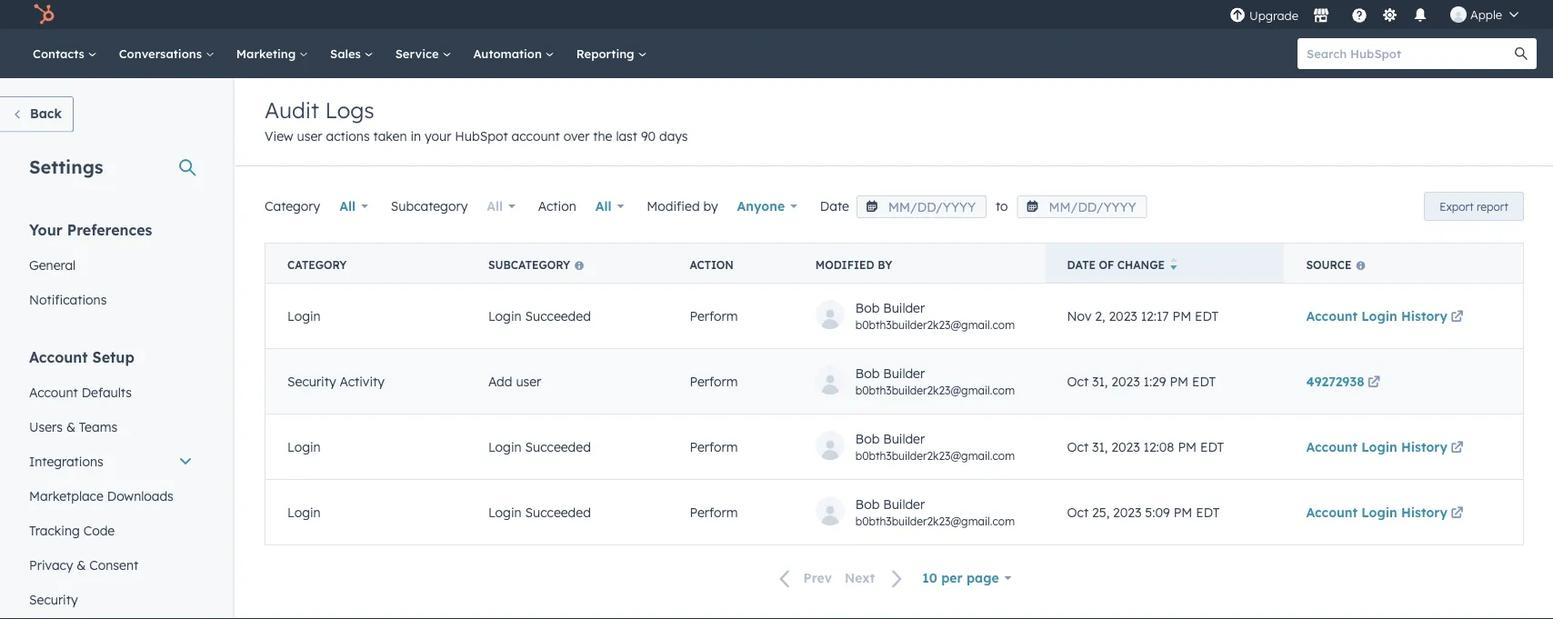 Task type: vqa. For each thing, say whether or not it's contained in the screenshot.
"Apply" to the bottom
no



Task type: locate. For each thing, give the bounding box(es) containing it.
3 login succeeded from the top
[[489, 505, 591, 521]]

1 builder from the top
[[884, 300, 925, 315]]

pm right the 12:17
[[1173, 308, 1192, 324]]

0 horizontal spatial &
[[66, 419, 75, 435]]

pm right 12:08
[[1179, 439, 1197, 455]]

1 history from the top
[[1402, 308, 1448, 324]]

security link
[[18, 583, 204, 617]]

2023 for 1:29
[[1112, 374, 1141, 390]]

3 oct from the top
[[1068, 505, 1089, 521]]

all down hubspot
[[487, 198, 503, 214]]

2023
[[1109, 308, 1138, 324], [1112, 374, 1141, 390], [1112, 439, 1141, 455], [1114, 505, 1142, 521]]

apple button
[[1440, 0, 1530, 29]]

2 b0bth3builder2k23@gmail.com from the top
[[856, 383, 1015, 397]]

link opens in a new window image for oct 31, 2023 1:29 pm edt
[[1368, 377, 1381, 390]]

0 vertical spatial history
[[1402, 308, 1448, 324]]

2023 for 12:17
[[1109, 308, 1138, 324]]

1 vertical spatial by
[[878, 258, 893, 272]]

login succeeded for oct 31, 2023 12:08 pm edt
[[489, 439, 591, 455]]

automation link
[[463, 29, 566, 78]]

security down privacy on the left
[[29, 592, 78, 608]]

contacts link
[[22, 29, 108, 78]]

2 bob builder b0bth3builder2k23@gmail.com from the top
[[856, 365, 1015, 397]]

1 horizontal spatial modified by
[[816, 258, 893, 272]]

3 all button from the left
[[584, 188, 636, 225]]

0 vertical spatial account login history link
[[1307, 308, 1467, 324]]

3 history from the top
[[1402, 505, 1448, 521]]

2023 left 1:29
[[1112, 374, 1141, 390]]

3 bob from the top
[[856, 431, 880, 446]]

1 horizontal spatial all button
[[475, 188, 528, 225]]

2 all button from the left
[[475, 188, 528, 225]]

sales link
[[319, 29, 385, 78]]

0 vertical spatial oct
[[1068, 374, 1089, 390]]

add
[[489, 374, 513, 390]]

4 b0bth3builder2k23@gmail.com from the top
[[856, 514, 1015, 528]]

security inside account setup element
[[29, 592, 78, 608]]

descending sort. press to sort ascending. image
[[1171, 257, 1178, 270]]

mm/dd/yyyy text field up of on the top right
[[1018, 196, 1148, 218]]

oct for oct 25, 2023 5:09 pm edt
[[1068, 505, 1089, 521]]

1 horizontal spatial by
[[878, 258, 893, 272]]

all down the the
[[596, 198, 612, 214]]

notifications button
[[1406, 0, 1437, 29]]

3 account login history link from the top
[[1307, 505, 1467, 521]]

1 horizontal spatial all
[[487, 198, 503, 214]]

link opens in a new window image for oct 31, 2023 1:29 pm edt
[[1368, 377, 1381, 390]]

1 perform from the top
[[690, 308, 738, 324]]

pm
[[1173, 308, 1192, 324], [1170, 374, 1189, 390], [1179, 439, 1197, 455], [1174, 505, 1193, 521]]

0 horizontal spatial subcategory
[[391, 198, 468, 214]]

2 vertical spatial login succeeded
[[489, 505, 591, 521]]

12:17
[[1141, 308, 1170, 324]]

security for security
[[29, 592, 78, 608]]

pm right 5:09
[[1174, 505, 1193, 521]]

2 builder from the top
[[884, 365, 925, 381]]

1 31, from the top
[[1093, 374, 1108, 390]]

edt right 12:08
[[1201, 439, 1225, 455]]

1 horizontal spatial user
[[516, 374, 542, 390]]

1 account login history link from the top
[[1307, 308, 1467, 324]]

your
[[425, 128, 452, 144]]

link opens in a new window image for nov 2, 2023 12:17 pm edt
[[1452, 311, 1464, 324]]

tracking
[[29, 523, 80, 539]]

edt for oct 31, 2023 12:08 pm edt
[[1201, 439, 1225, 455]]

link opens in a new window image for oct 25, 2023 5:09 pm edt
[[1452, 508, 1464, 521]]

security
[[288, 374, 336, 390], [29, 592, 78, 608]]

date inside date of change button
[[1068, 258, 1096, 272]]

login
[[288, 308, 321, 324], [489, 308, 522, 324], [1362, 308, 1398, 324], [288, 439, 321, 455], [489, 439, 522, 455], [1362, 439, 1398, 455], [288, 505, 321, 521], [489, 505, 522, 521], [1362, 505, 1398, 521]]

1 bob from the top
[[856, 300, 880, 315]]

& right the users
[[66, 419, 75, 435]]

0 vertical spatial date
[[821, 198, 850, 214]]

0 vertical spatial modified by
[[647, 198, 718, 214]]

1 oct from the top
[[1068, 374, 1089, 390]]

1 horizontal spatial security
[[288, 374, 336, 390]]

history for nov 2, 2023 12:17 pm edt
[[1402, 308, 1448, 324]]

2 horizontal spatial all button
[[584, 188, 636, 225]]

1 b0bth3builder2k23@gmail.com from the top
[[856, 318, 1015, 331]]

link opens in a new window image
[[1452, 311, 1464, 324], [1368, 377, 1381, 390], [1452, 442, 1464, 455], [1452, 442, 1464, 455], [1452, 508, 1464, 521]]

2 vertical spatial link opens in a new window image
[[1452, 508, 1464, 521]]

& right privacy on the left
[[77, 557, 86, 573]]

4 builder from the top
[[884, 496, 925, 512]]

account
[[1307, 308, 1358, 324], [29, 348, 88, 366], [29, 384, 78, 400], [1307, 439, 1358, 455], [1307, 505, 1358, 521]]

0 horizontal spatial modified
[[647, 198, 700, 214]]

oct left 25,
[[1068, 505, 1089, 521]]

next button
[[839, 567, 915, 591]]

3 all from the left
[[596, 198, 612, 214]]

all button down the the
[[584, 188, 636, 225]]

export report
[[1440, 200, 1509, 213]]

marketplace
[[29, 488, 104, 504]]

1 login succeeded from the top
[[489, 308, 591, 324]]

49272938 link
[[1307, 374, 1384, 390]]

0 vertical spatial 31,
[[1093, 374, 1108, 390]]

MM/DD/YYYY text field
[[857, 196, 987, 218], [1018, 196, 1148, 218]]

0 horizontal spatial user
[[297, 128, 323, 144]]

bob for oct 25, 2023 5:09 pm edt
[[856, 496, 880, 512]]

1 vertical spatial 31,
[[1093, 439, 1108, 455]]

link opens in a new window image inside 49272938 link
[[1368, 377, 1381, 390]]

bob builder b0bth3builder2k23@gmail.com for oct 31, 2023 12:08 pm edt
[[856, 431, 1015, 462]]

1 vertical spatial account login history link
[[1307, 439, 1467, 455]]

action
[[538, 198, 577, 214], [690, 258, 734, 272]]

2 account login history from the top
[[1307, 439, 1448, 455]]

b0bth3builder2k23@gmail.com for oct 25, 2023 5:09 pm edt
[[856, 514, 1015, 528]]

code
[[83, 523, 115, 539]]

marketplace downloads
[[29, 488, 174, 504]]

edt
[[1196, 308, 1219, 324], [1193, 374, 1216, 390], [1201, 439, 1225, 455], [1197, 505, 1220, 521]]

2 vertical spatial account login history
[[1307, 505, 1448, 521]]

0 vertical spatial link opens in a new window image
[[1452, 311, 1464, 324]]

4 bob from the top
[[856, 496, 880, 512]]

1 vertical spatial subcategory
[[489, 258, 570, 272]]

date of change
[[1068, 258, 1165, 272]]

succeeded for nov 2, 2023 12:17 pm edt
[[525, 308, 591, 324]]

link opens in a new window image inside 49272938 link
[[1368, 377, 1381, 390]]

pm for 12:17
[[1173, 308, 1192, 324]]

1 horizontal spatial mm/dd/yyyy text field
[[1018, 196, 1148, 218]]

security activity
[[288, 374, 385, 390]]

0 horizontal spatial all button
[[328, 188, 380, 225]]

2023 left 12:08
[[1112, 439, 1141, 455]]

1 account login history from the top
[[1307, 308, 1448, 324]]

3 builder from the top
[[884, 431, 925, 446]]

1 vertical spatial history
[[1402, 439, 1448, 455]]

0 vertical spatial security
[[288, 374, 336, 390]]

1 vertical spatial user
[[516, 374, 542, 390]]

0 vertical spatial subcategory
[[391, 198, 468, 214]]

perform
[[690, 308, 738, 324], [690, 374, 738, 390], [690, 439, 738, 455], [690, 505, 738, 521]]

2,
[[1096, 308, 1106, 324]]

2 horizontal spatial all
[[596, 198, 612, 214]]

bob for oct 31, 2023 1:29 pm edt
[[856, 365, 880, 381]]

hubspot image
[[33, 4, 55, 25]]

apple
[[1471, 7, 1503, 22]]

integrations
[[29, 454, 103, 469]]

0 horizontal spatial date
[[821, 198, 850, 214]]

oct
[[1068, 374, 1089, 390], [1068, 439, 1089, 455], [1068, 505, 1089, 521]]

0 vertical spatial &
[[66, 419, 75, 435]]

account setup
[[29, 348, 134, 366]]

hubspot
[[455, 128, 508, 144]]

1 horizontal spatial action
[[690, 258, 734, 272]]

user right view
[[297, 128, 323, 144]]

3 bob builder b0bth3builder2k23@gmail.com from the top
[[856, 431, 1015, 462]]

2 vertical spatial oct
[[1068, 505, 1089, 521]]

0 horizontal spatial security
[[29, 592, 78, 608]]

modified by
[[647, 198, 718, 214], [816, 258, 893, 272]]

1 succeeded from the top
[[525, 308, 591, 324]]

the
[[594, 128, 613, 144]]

0 vertical spatial succeeded
[[525, 308, 591, 324]]

1 horizontal spatial date
[[1068, 258, 1096, 272]]

category
[[265, 198, 321, 214], [288, 258, 347, 272]]

anyone
[[737, 198, 785, 214]]

account setup element
[[18, 347, 204, 617]]

setup
[[92, 348, 134, 366]]

b0bth3builder2k23@gmail.com
[[856, 318, 1015, 331], [856, 383, 1015, 397], [856, 449, 1015, 462], [856, 514, 1015, 528]]

1 vertical spatial modified by
[[816, 258, 893, 272]]

0 vertical spatial account login history
[[1307, 308, 1448, 324]]

date right anyone "popup button"
[[821, 198, 850, 214]]

user right add
[[516, 374, 542, 390]]

1 vertical spatial link opens in a new window image
[[1368, 377, 1381, 390]]

4 bob builder b0bth3builder2k23@gmail.com from the top
[[856, 496, 1015, 528]]

0 vertical spatial user
[[297, 128, 323, 144]]

1 vertical spatial succeeded
[[525, 439, 591, 455]]

pm right 1:29
[[1170, 374, 1189, 390]]

31, left 12:08
[[1093, 439, 1108, 455]]

2023 right 25,
[[1114, 505, 1142, 521]]

perform for oct 31, 2023 12:08 pm edt
[[690, 439, 738, 455]]

menu
[[1228, 0, 1532, 29]]

history
[[1402, 308, 1448, 324], [1402, 439, 1448, 455], [1402, 505, 1448, 521]]

account login history for oct 31, 2023 12:08 pm edt
[[1307, 439, 1448, 455]]

security for security activity
[[288, 374, 336, 390]]

report
[[1478, 200, 1509, 213]]

conversations link
[[108, 29, 225, 78]]

account login history link for oct 25, 2023 5:09 pm edt
[[1307, 505, 1467, 521]]

perform for nov 2, 2023 12:17 pm edt
[[690, 308, 738, 324]]

oct for oct 31, 2023 12:08 pm edt
[[1068, 439, 1089, 455]]

builder
[[884, 300, 925, 315], [884, 365, 925, 381], [884, 431, 925, 446], [884, 496, 925, 512]]

2 all from the left
[[487, 198, 503, 214]]

0 vertical spatial login succeeded
[[489, 308, 591, 324]]

1 vertical spatial category
[[288, 258, 347, 272]]

0 vertical spatial action
[[538, 198, 577, 214]]

2 oct from the top
[[1068, 439, 1089, 455]]

all for subcategory
[[487, 198, 503, 214]]

1 vertical spatial login succeeded
[[489, 439, 591, 455]]

1 vertical spatial modified
[[816, 258, 875, 272]]

1 all from the left
[[340, 198, 356, 214]]

account login history link for nov 2, 2023 12:17 pm edt
[[1307, 308, 1467, 324]]

1 vertical spatial oct
[[1068, 439, 1089, 455]]

marketing
[[236, 46, 299, 61]]

edt right 1:29
[[1193, 374, 1216, 390]]

all button
[[328, 188, 380, 225], [475, 188, 528, 225], [584, 188, 636, 225]]

account inside "link"
[[29, 384, 78, 400]]

oct left 12:08
[[1068, 439, 1089, 455]]

2023 for 12:08
[[1112, 439, 1141, 455]]

security left activity
[[288, 374, 336, 390]]

all down actions
[[340, 198, 356, 214]]

2 31, from the top
[[1093, 439, 1108, 455]]

builder for nov 2, 2023 12:17 pm edt
[[884, 300, 925, 315]]

last
[[616, 128, 638, 144]]

pm for 1:29
[[1170, 374, 1189, 390]]

user inside audit logs view user actions taken in your hubspot account over the last 90 days
[[297, 128, 323, 144]]

1 horizontal spatial &
[[77, 557, 86, 573]]

login succeeded for oct 25, 2023 5:09 pm edt
[[489, 505, 591, 521]]

automation
[[473, 46, 546, 61]]

1 bob builder b0bth3builder2k23@gmail.com from the top
[[856, 300, 1015, 331]]

mm/dd/yyyy text field left to
[[857, 196, 987, 218]]

2 account login history link from the top
[[1307, 439, 1467, 455]]

3 perform from the top
[[690, 439, 738, 455]]

2 vertical spatial history
[[1402, 505, 1448, 521]]

2 vertical spatial account login history link
[[1307, 505, 1467, 521]]

0 horizontal spatial mm/dd/yyyy text field
[[857, 196, 987, 218]]

1 vertical spatial date
[[1068, 258, 1096, 272]]

date left of on the top right
[[1068, 258, 1096, 272]]

2 succeeded from the top
[[525, 439, 591, 455]]

tracking code
[[29, 523, 115, 539]]

3 account login history from the top
[[1307, 505, 1448, 521]]

action down anyone "popup button"
[[690, 258, 734, 272]]

3 b0bth3builder2k23@gmail.com from the top
[[856, 449, 1015, 462]]

search button
[[1507, 38, 1538, 69]]

succeeded for oct 25, 2023 5:09 pm edt
[[525, 505, 591, 521]]

in
[[411, 128, 421, 144]]

taken
[[373, 128, 407, 144]]

tracking code link
[[18, 514, 204, 548]]

oct 31, 2023 12:08 pm edt
[[1068, 439, 1225, 455]]

2 history from the top
[[1402, 439, 1448, 455]]

pm for 12:08
[[1179, 439, 1197, 455]]

subcategory
[[391, 198, 468, 214], [489, 258, 570, 272]]

your
[[29, 221, 63, 239]]

all button down actions
[[328, 188, 380, 225]]

2 vertical spatial succeeded
[[525, 505, 591, 521]]

0 horizontal spatial all
[[340, 198, 356, 214]]

menu containing apple
[[1228, 0, 1532, 29]]

2 bob from the top
[[856, 365, 880, 381]]

action down over
[[538, 198, 577, 214]]

edt for oct 31, 2023 1:29 pm edt
[[1193, 374, 1216, 390]]

31,
[[1093, 374, 1108, 390], [1093, 439, 1108, 455]]

upgrade image
[[1230, 8, 1246, 24]]

user
[[297, 128, 323, 144], [516, 374, 542, 390]]

& for privacy
[[77, 557, 86, 573]]

3 succeeded from the top
[[525, 505, 591, 521]]

1 vertical spatial security
[[29, 592, 78, 608]]

all button down hubspot
[[475, 188, 528, 225]]

export report button
[[1425, 192, 1525, 221]]

31, left 1:29
[[1093, 374, 1108, 390]]

2 login succeeded from the top
[[489, 439, 591, 455]]

0 horizontal spatial modified by
[[647, 198, 718, 214]]

pm for 5:09
[[1174, 505, 1193, 521]]

1 vertical spatial account login history
[[1307, 439, 1448, 455]]

edt right the 12:17
[[1196, 308, 1219, 324]]

link opens in a new window image
[[1452, 311, 1464, 324], [1368, 377, 1381, 390], [1452, 508, 1464, 521]]

4 perform from the top
[[690, 505, 738, 521]]

0 vertical spatial by
[[704, 198, 718, 214]]

privacy & consent
[[29, 557, 138, 573]]

edt right 5:09
[[1197, 505, 1220, 521]]

1 vertical spatial &
[[77, 557, 86, 573]]

builder for oct 31, 2023 12:08 pm edt
[[884, 431, 925, 446]]

2023 right 2,
[[1109, 308, 1138, 324]]

10 per page
[[923, 570, 1000, 586]]

2 perform from the top
[[690, 374, 738, 390]]

1 all button from the left
[[328, 188, 380, 225]]

oct down "nov"
[[1068, 374, 1089, 390]]



Task type: describe. For each thing, give the bounding box(es) containing it.
your preferences element
[[18, 220, 204, 317]]

marketing link
[[225, 29, 319, 78]]

0 horizontal spatial action
[[538, 198, 577, 214]]

page
[[967, 570, 1000, 586]]

account login history link for oct 31, 2023 12:08 pm edt
[[1307, 439, 1467, 455]]

nov 2, 2023 12:17 pm edt
[[1068, 308, 1219, 324]]

90
[[641, 128, 656, 144]]

marketplaces button
[[1303, 0, 1341, 29]]

b0bth3builder2k23@gmail.com for nov 2, 2023 12:17 pm edt
[[856, 318, 1015, 331]]

descending sort. press to sort ascending. element
[[1171, 257, 1178, 273]]

perform for oct 25, 2023 5:09 pm edt
[[690, 505, 738, 521]]

0 vertical spatial category
[[265, 198, 321, 214]]

search image
[[1516, 47, 1528, 60]]

help image
[[1352, 8, 1368, 25]]

date of change button
[[1046, 243, 1285, 283]]

actions
[[326, 128, 370, 144]]

bob for oct 31, 2023 12:08 pm edt
[[856, 431, 880, 446]]

oct for oct 31, 2023 1:29 pm edt
[[1068, 374, 1089, 390]]

audit logs view user actions taken in your hubspot account over the last 90 days
[[265, 96, 688, 144]]

builder for oct 31, 2023 1:29 pm edt
[[884, 365, 925, 381]]

31, for oct 31, 2023 12:08 pm edt
[[1093, 439, 1108, 455]]

prev button
[[769, 567, 839, 591]]

account for nov 2, 2023 12:17 pm edt
[[1307, 308, 1358, 324]]

2 mm/dd/yyyy text field from the left
[[1018, 196, 1148, 218]]

users & teams link
[[18, 410, 204, 444]]

1 mm/dd/yyyy text field from the left
[[857, 196, 987, 218]]

1 horizontal spatial modified
[[816, 258, 875, 272]]

hubspot link
[[22, 4, 68, 25]]

back
[[30, 106, 62, 121]]

date for date
[[821, 198, 850, 214]]

help button
[[1345, 0, 1376, 29]]

downloads
[[107, 488, 174, 504]]

bob builder b0bth3builder2k23@gmail.com for oct 25, 2023 5:09 pm edt
[[856, 496, 1015, 528]]

general link
[[18, 248, 204, 282]]

sales
[[330, 46, 365, 61]]

oct 31, 2023 1:29 pm edt
[[1068, 374, 1216, 390]]

all button for subcategory
[[475, 188, 528, 225]]

5:09
[[1146, 505, 1171, 521]]

anyone button
[[726, 188, 810, 225]]

bob for nov 2, 2023 12:17 pm edt
[[856, 300, 880, 315]]

privacy & consent link
[[18, 548, 204, 583]]

notifications link
[[18, 282, 204, 317]]

next
[[845, 571, 875, 587]]

your preferences
[[29, 221, 152, 239]]

change
[[1118, 258, 1165, 272]]

bob builder b0bth3builder2k23@gmail.com for nov 2, 2023 12:17 pm edt
[[856, 300, 1015, 331]]

service link
[[385, 29, 463, 78]]

to
[[996, 198, 1009, 214]]

all button for action
[[584, 188, 636, 225]]

settings
[[29, 155, 103, 178]]

all for action
[[596, 198, 612, 214]]

12:08
[[1144, 439, 1175, 455]]

consent
[[89, 557, 138, 573]]

0 vertical spatial modified
[[647, 198, 700, 214]]

b0bth3builder2k23@gmail.com for oct 31, 2023 12:08 pm edt
[[856, 449, 1015, 462]]

users & teams
[[29, 419, 117, 435]]

b0bth3builder2k23@gmail.com for oct 31, 2023 1:29 pm edt
[[856, 383, 1015, 397]]

oct 25, 2023 5:09 pm edt
[[1068, 505, 1220, 521]]

integrations button
[[18, 444, 204, 479]]

1 vertical spatial action
[[690, 258, 734, 272]]

0 horizontal spatial by
[[704, 198, 718, 214]]

reporting link
[[566, 29, 658, 78]]

preferences
[[67, 221, 152, 239]]

audit
[[265, 96, 319, 124]]

add user
[[489, 374, 542, 390]]

days
[[660, 128, 688, 144]]

account for oct 25, 2023 5:09 pm edt
[[1307, 505, 1358, 521]]

history for oct 31, 2023 12:08 pm edt
[[1402, 439, 1448, 455]]

all for category
[[340, 198, 356, 214]]

logs
[[325, 96, 375, 124]]

edt for oct 25, 2023 5:09 pm edt
[[1197, 505, 1220, 521]]

per
[[942, 570, 963, 586]]

defaults
[[82, 384, 132, 400]]

nov
[[1068, 308, 1092, 324]]

prev
[[804, 571, 832, 587]]

over
[[564, 128, 590, 144]]

account defaults
[[29, 384, 132, 400]]

succeeded for oct 31, 2023 12:08 pm edt
[[525, 439, 591, 455]]

& for users
[[66, 419, 75, 435]]

history for oct 25, 2023 5:09 pm edt
[[1402, 505, 1448, 521]]

10
[[923, 570, 938, 586]]

login succeeded for nov 2, 2023 12:17 pm edt
[[489, 308, 591, 324]]

all button for category
[[328, 188, 380, 225]]

10 per page button
[[915, 560, 1020, 597]]

general
[[29, 257, 76, 273]]

privacy
[[29, 557, 73, 573]]

marketplaces image
[[1314, 8, 1330, 25]]

1 horizontal spatial subcategory
[[489, 258, 570, 272]]

pagination navigation
[[769, 567, 915, 591]]

notifications
[[29, 292, 107, 308]]

settings link
[[1379, 5, 1402, 24]]

settings image
[[1382, 8, 1399, 24]]

upgrade
[[1250, 8, 1299, 23]]

conversations
[[119, 46, 205, 61]]

link opens in a new window image for oct 31, 2023 12:08 pm edt
[[1452, 442, 1464, 455]]

account defaults link
[[18, 375, 204, 410]]

of
[[1099, 258, 1115, 272]]

source
[[1307, 258, 1352, 272]]

Search HubSpot search field
[[1298, 38, 1521, 69]]

edt for nov 2, 2023 12:17 pm edt
[[1196, 308, 1219, 324]]

date for date of change
[[1068, 258, 1096, 272]]

bob builder b0bth3builder2k23@gmail.com for oct 31, 2023 1:29 pm edt
[[856, 365, 1015, 397]]

account login history for oct 25, 2023 5:09 pm edt
[[1307, 505, 1448, 521]]

activity
[[340, 374, 385, 390]]

link opens in a new window image for nov 2, 2023 12:17 pm edt
[[1452, 311, 1464, 324]]

25,
[[1093, 505, 1110, 521]]

teams
[[79, 419, 117, 435]]

view
[[265, 128, 294, 144]]

account for oct 31, 2023 12:08 pm edt
[[1307, 439, 1358, 455]]

1:29
[[1144, 374, 1167, 390]]

service
[[395, 46, 443, 61]]

builder for oct 25, 2023 5:09 pm edt
[[884, 496, 925, 512]]

2023 for 5:09
[[1114, 505, 1142, 521]]

31, for oct 31, 2023 1:29 pm edt
[[1093, 374, 1108, 390]]

notifications image
[[1413, 8, 1429, 25]]

49272938
[[1307, 374, 1365, 390]]

perform for oct 31, 2023 1:29 pm edt
[[690, 374, 738, 390]]

link opens in a new window image for oct 25, 2023 5:09 pm edt
[[1452, 508, 1464, 521]]

reporting
[[577, 46, 638, 61]]

bob builder image
[[1451, 6, 1468, 23]]

back link
[[0, 96, 74, 132]]

account login history for nov 2, 2023 12:17 pm edt
[[1307, 308, 1448, 324]]



